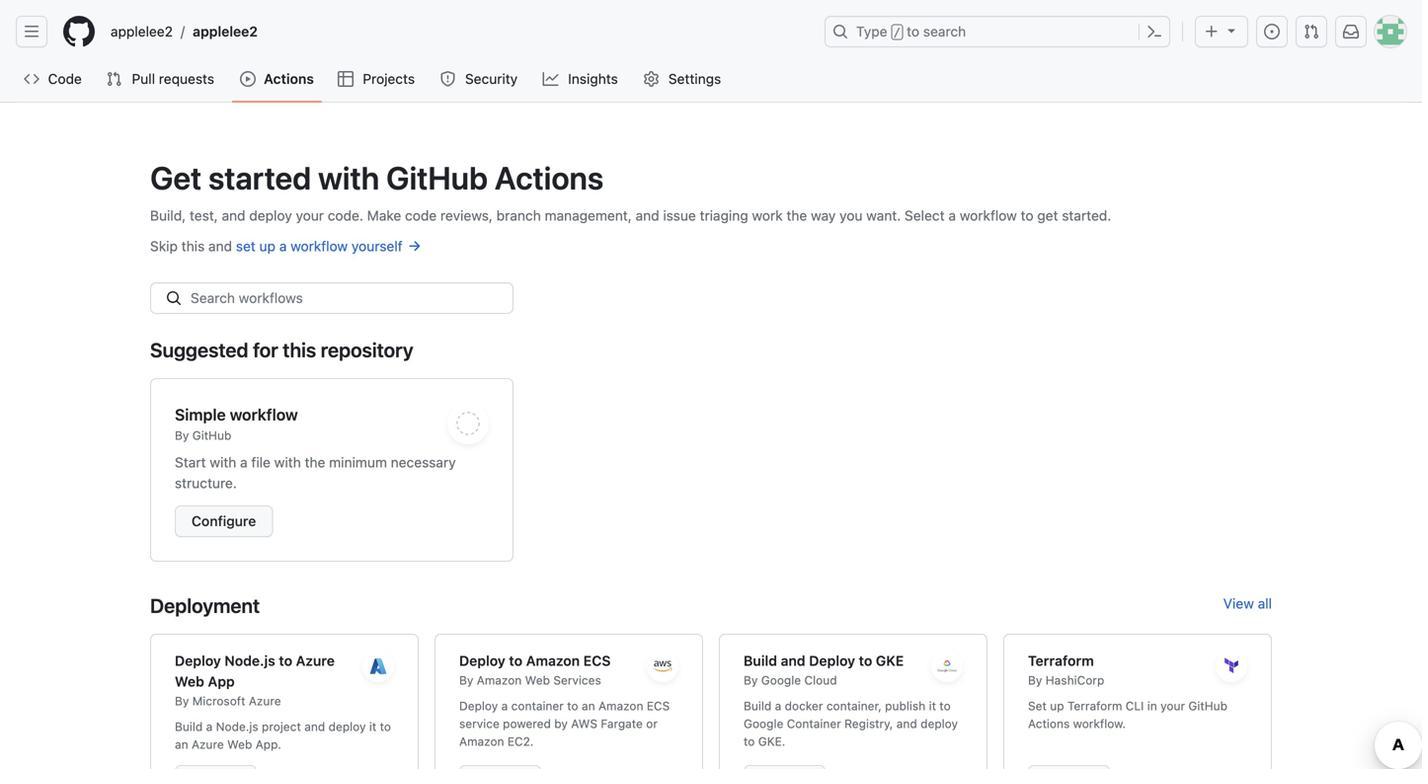 Task type: describe. For each thing, give the bounding box(es) containing it.
in
[[1148, 700, 1158, 713]]

to inside build a node.js project and deploy it to an azure web app.
[[380, 720, 391, 734]]

start with a file with the minimum necessary structure.
[[175, 455, 456, 492]]

by inside deploy to amazon ecs by               amazon web services
[[460, 674, 474, 688]]

play image
[[240, 71, 256, 87]]

github inside set up terraform cli in your github actions workflow.
[[1189, 700, 1228, 713]]

terraform by               hashicorp
[[1029, 653, 1105, 688]]

it inside build a docker container, publish it to google container registry, and deploy to gke.
[[929, 700, 937, 713]]

to left the 'get'
[[1021, 208, 1034, 224]]

started.
[[1063, 208, 1112, 224]]

settings
[[669, 71, 722, 87]]

build,
[[150, 208, 186, 224]]

simple workflow logo image
[[457, 413, 480, 435]]

ecs inside deploy to amazon ecs by               amazon web services
[[584, 653, 611, 669]]

set
[[236, 238, 256, 254]]

amazon up fargate
[[599, 700, 644, 713]]

by
[[555, 717, 568, 731]]

up for set
[[259, 238, 276, 254]]

it inside build a node.js project and deploy it to an azure web app.
[[370, 720, 377, 734]]

deploy to amazon ecs by               amazon web services
[[460, 653, 611, 688]]

start
[[175, 455, 206, 471]]

pull requests
[[132, 71, 214, 87]]

skip this and
[[150, 238, 236, 254]]

a right the select
[[949, 208, 957, 224]]

type / to search
[[857, 23, 967, 40]]

started
[[209, 159, 311, 197]]

up for set
[[1051, 700, 1065, 713]]

1 applelee2 from the left
[[111, 23, 173, 40]]

search
[[924, 23, 967, 40]]

1 horizontal spatial azure
[[249, 695, 281, 709]]

0 vertical spatial this
[[182, 238, 205, 254]]

to inside deploy to amazon ecs by               amazon web services
[[509, 653, 523, 669]]

gke.
[[759, 735, 786, 749]]

hashicorp
[[1046, 674, 1105, 688]]

code
[[48, 71, 82, 87]]

code link
[[16, 64, 90, 94]]

deploy node.js to azure web app logo image
[[370, 658, 387, 676]]

and right test,
[[222, 208, 246, 224]]

1 vertical spatial actions
[[495, 159, 604, 197]]

gke
[[876, 653, 904, 669]]

0 vertical spatial workflow
[[960, 208, 1018, 224]]

you
[[840, 208, 863, 224]]

applelee2 / applelee2
[[111, 23, 258, 40]]

configure
[[192, 513, 256, 530]]

amazon up services
[[526, 653, 580, 669]]

issue opened image
[[1265, 24, 1281, 40]]

0 horizontal spatial actions
[[264, 71, 314, 87]]

build a node.js project and deploy it to an azure web app.
[[175, 720, 391, 752]]

2 applelee2 link from the left
[[185, 16, 266, 47]]

a inside build a node.js project and deploy it to an azure web app.
[[206, 720, 213, 734]]

to left gke.
[[744, 735, 755, 749]]

Search workflows text field
[[150, 283, 514, 314]]

triaging
[[700, 208, 749, 224]]

homepage image
[[63, 16, 95, 47]]

test,
[[190, 208, 218, 224]]

by inside the simple workflow by             github
[[175, 429, 189, 443]]

code image
[[24, 71, 40, 87]]

graph image
[[543, 71, 559, 87]]

view all
[[1224, 596, 1273, 612]]

for
[[253, 338, 278, 362]]

security
[[465, 71, 518, 87]]

requests
[[159, 71, 214, 87]]

insights
[[568, 71, 618, 87]]

work
[[752, 208, 783, 224]]

get
[[1038, 208, 1059, 224]]

gear image
[[644, 71, 659, 87]]

to left search at the right top
[[907, 23, 920, 40]]

deploy inside build a docker container, publish it to google container registry, and deploy to gke.
[[921, 717, 959, 731]]

and left issue
[[636, 208, 660, 224]]

insights link
[[535, 64, 628, 94]]

github for by
[[192, 429, 232, 443]]

set up a workflow yourself
[[236, 238, 407, 254]]

terraform logo image
[[1224, 658, 1241, 676]]

amazon up "container"
[[477, 674, 522, 688]]

set
[[1029, 700, 1047, 713]]

simple workflow by             github
[[175, 406, 298, 443]]

1 vertical spatial workflow
[[291, 238, 348, 254]]

a inside deploy a container to an amazon ecs service powered by aws fargate or amazon ec2.
[[502, 700, 508, 713]]

way
[[811, 208, 836, 224]]

select
[[905, 208, 945, 224]]

0 horizontal spatial your
[[296, 208, 324, 224]]

container
[[512, 700, 564, 713]]

structure.
[[175, 475, 237, 492]]

set up terraform cli in your github actions workflow.
[[1029, 700, 1228, 731]]

to down the build and deploy to gke logo
[[940, 700, 951, 713]]

management,
[[545, 208, 632, 224]]

web inside build a node.js project and deploy it to an azure web app.
[[227, 738, 252, 752]]

issue
[[663, 208, 696, 224]]

0 vertical spatial the
[[787, 208, 808, 224]]

type
[[857, 23, 888, 40]]

git pull request image inside pull requests link
[[106, 71, 122, 87]]

to inside build and deploy to gke by               google cloud
[[859, 653, 873, 669]]

pull
[[132, 71, 155, 87]]

build a docker container, publish it to google container registry, and deploy to gke.
[[744, 700, 959, 749]]

set up a workflow yourself link
[[236, 238, 422, 254]]

suggested
[[150, 338, 249, 362]]

deploy node.js to azure web app by               microsoft azure
[[175, 653, 335, 709]]

list containing applelee2 / applelee2
[[103, 16, 813, 47]]

pull requests link
[[98, 64, 224, 94]]

code
[[405, 208, 437, 224]]

/ for applelee2
[[181, 23, 185, 40]]

by inside terraform by               hashicorp
[[1029, 674, 1043, 688]]

cli
[[1126, 700, 1145, 713]]

registry,
[[845, 717, 894, 731]]

app
[[208, 674, 235, 690]]

actions link
[[232, 64, 322, 94]]

1 horizontal spatial with
[[274, 455, 301, 471]]

an inside deploy a container to an amazon ecs service powered by aws fargate or amazon ec2.
[[582, 700, 595, 713]]

deploy a container to an amazon ecs service powered by aws fargate or amazon ec2.
[[460, 700, 670, 749]]

deployment
[[150, 594, 260, 618]]

container,
[[827, 700, 882, 713]]

service
[[460, 717, 500, 731]]

to inside deploy a container to an amazon ecs service powered by aws fargate or amazon ec2.
[[567, 700, 579, 713]]

1 horizontal spatial this
[[283, 338, 316, 362]]

suggested for this repository
[[150, 338, 414, 362]]



Task type: locate. For each thing, give the bounding box(es) containing it.
terraform
[[1029, 653, 1095, 669], [1068, 700, 1123, 713]]

2 horizontal spatial web
[[525, 674, 550, 688]]

github down terraform logo
[[1189, 700, 1228, 713]]

0 horizontal spatial the
[[305, 455, 326, 471]]

1 horizontal spatial it
[[929, 700, 937, 713]]

1 vertical spatial azure
[[249, 695, 281, 709]]

to inside deploy node.js to azure web app by               microsoft azure
[[279, 653, 293, 669]]

an
[[582, 700, 595, 713], [175, 738, 188, 752]]

workflow
[[960, 208, 1018, 224], [291, 238, 348, 254], [230, 406, 298, 424]]

deploy inside build and deploy to gke by               google cloud
[[810, 653, 856, 669]]

1 vertical spatial terraform
[[1068, 700, 1123, 713]]

1 vertical spatial this
[[283, 338, 316, 362]]

it right publish
[[929, 700, 937, 713]]

get started with github actions
[[150, 159, 604, 197]]

by left microsoft
[[175, 695, 189, 709]]

your up the set up a workflow yourself
[[296, 208, 324, 224]]

file
[[251, 455, 271, 471]]

1 horizontal spatial web
[[227, 738, 252, 752]]

2 horizontal spatial github
[[1189, 700, 1228, 713]]

web left app
[[175, 674, 204, 690]]

deploy to amazon ecs logo image
[[654, 661, 673, 673]]

workflow up the file at the bottom of page
[[230, 406, 298, 424]]

and up the cloud
[[781, 653, 806, 669]]

projects
[[363, 71, 415, 87]]

0 vertical spatial up
[[259, 238, 276, 254]]

a down microsoft
[[206, 720, 213, 734]]

1 vertical spatial github
[[192, 429, 232, 443]]

1 horizontal spatial actions
[[495, 159, 604, 197]]

to up project
[[279, 653, 293, 669]]

configure link
[[175, 506, 273, 538]]

1 horizontal spatial git pull request image
[[1304, 24, 1320, 40]]

by up service
[[460, 674, 474, 688]]

0 vertical spatial build
[[744, 653, 778, 669]]

google up gke.
[[744, 717, 784, 731]]

view all link
[[1224, 578, 1273, 634]]

and left set
[[209, 238, 232, 254]]

0 vertical spatial node.js
[[225, 653, 275, 669]]

deploy right project
[[329, 720, 366, 734]]

1 vertical spatial node.js
[[216, 720, 259, 734]]

google up docker
[[762, 674, 802, 688]]

the inside start with a file with the minimum necessary structure.
[[305, 455, 326, 471]]

a right set
[[279, 238, 287, 254]]

web inside deploy node.js to azure web app by               microsoft azure
[[175, 674, 204, 690]]

web left app.
[[227, 738, 252, 752]]

1 horizontal spatial ecs
[[647, 700, 670, 713]]

by left the cloud
[[744, 674, 758, 688]]

applelee2 up play icon
[[193, 23, 258, 40]]

a
[[949, 208, 957, 224], [279, 238, 287, 254], [240, 455, 248, 471], [502, 700, 508, 713], [775, 700, 782, 713], [206, 720, 213, 734]]

deploy for web
[[175, 653, 221, 669]]

shield image
[[440, 71, 456, 87]]

a inside build a docker container, publish it to google container registry, and deploy to gke.
[[775, 700, 782, 713]]

yourself
[[352, 238, 403, 254]]

with
[[318, 159, 380, 197], [210, 455, 237, 471], [274, 455, 301, 471]]

terraform up workflow.
[[1068, 700, 1123, 713]]

and inside build a node.js project and deploy it to an azure web app.
[[305, 720, 325, 734]]

1 horizontal spatial applelee2 link
[[185, 16, 266, 47]]

view
[[1224, 596, 1255, 612]]

0 horizontal spatial it
[[370, 720, 377, 734]]

0 horizontal spatial with
[[210, 455, 237, 471]]

your inside set up terraform cli in your github actions workflow.
[[1161, 700, 1186, 713]]

ecs inside deploy a container to an amazon ecs service powered by aws fargate or amazon ec2.
[[647, 700, 670, 713]]

fargate
[[601, 717, 643, 731]]

and right project
[[305, 720, 325, 734]]

by inside deploy node.js to azure web app by               microsoft azure
[[175, 695, 189, 709]]

0 vertical spatial actions
[[264, 71, 314, 87]]

deploy down started
[[249, 208, 292, 224]]

0 horizontal spatial applelee2
[[111, 23, 173, 40]]

1 applelee2 link from the left
[[103, 16, 181, 47]]

github for with
[[386, 159, 488, 197]]

github up code
[[386, 159, 488, 197]]

1 horizontal spatial an
[[582, 700, 595, 713]]

google
[[762, 674, 802, 688], [744, 717, 784, 731]]

deploy inside deploy to amazon ecs by               amazon web services
[[460, 653, 506, 669]]

github
[[386, 159, 488, 197], [192, 429, 232, 443], [1189, 700, 1228, 713]]

skip
[[150, 238, 178, 254]]

with right the file at the bottom of page
[[274, 455, 301, 471]]

1 horizontal spatial deploy
[[329, 720, 366, 734]]

0 horizontal spatial git pull request image
[[106, 71, 122, 87]]

terraform inside set up terraform cli in your github actions workflow.
[[1068, 700, 1123, 713]]

deploy down publish
[[921, 717, 959, 731]]

and inside build a docker container, publish it to google container registry, and deploy to gke.
[[897, 717, 918, 731]]

0 horizontal spatial applelee2 link
[[103, 16, 181, 47]]

with up structure.
[[210, 455, 237, 471]]

and
[[222, 208, 246, 224], [636, 208, 660, 224], [209, 238, 232, 254], [781, 653, 806, 669], [897, 717, 918, 731], [305, 720, 325, 734]]

google inside build and deploy to gke by               google cloud
[[762, 674, 802, 688]]

actions down set
[[1029, 717, 1070, 731]]

and down publish
[[897, 717, 918, 731]]

build inside build and deploy to gke by               google cloud
[[744, 653, 778, 669]]

publish
[[886, 700, 926, 713]]

0 vertical spatial github
[[386, 159, 488, 197]]

1 vertical spatial google
[[744, 717, 784, 731]]

node.js
[[225, 653, 275, 669], [216, 720, 259, 734]]

want.
[[867, 208, 901, 224]]

applelee2 link up play icon
[[185, 16, 266, 47]]

table image
[[338, 71, 354, 87]]

all
[[1259, 596, 1273, 612]]

azure up project
[[249, 695, 281, 709]]

1 vertical spatial an
[[175, 738, 188, 752]]

up inside set up terraform cli in your github actions workflow.
[[1051, 700, 1065, 713]]

0 horizontal spatial up
[[259, 238, 276, 254]]

applelee2 up pull
[[111, 23, 173, 40]]

a inside start with a file with the minimum necessary structure.
[[240, 455, 248, 471]]

build inside build a docker container, publish it to google container registry, and deploy to gke.
[[744, 700, 772, 713]]

an left app.
[[175, 738, 188, 752]]

0 horizontal spatial this
[[182, 238, 205, 254]]

and inside build and deploy to gke by               google cloud
[[781, 653, 806, 669]]

2 vertical spatial actions
[[1029, 717, 1070, 731]]

it down deploy node.js to azure web app logo
[[370, 720, 377, 734]]

1 vertical spatial build
[[744, 700, 772, 713]]

or
[[647, 717, 658, 731]]

projects link
[[330, 64, 424, 94]]

make
[[367, 208, 402, 224]]

deploy inside deploy node.js to azure web app by               microsoft azure
[[175, 653, 221, 669]]

node.js inside build a node.js project and deploy it to an azure web app.
[[216, 720, 259, 734]]

to down deploy node.js to azure web app logo
[[380, 720, 391, 734]]

a up 'powered' at the bottom of the page
[[502, 700, 508, 713]]

0 vertical spatial git pull request image
[[1304, 24, 1320, 40]]

2 vertical spatial github
[[1189, 700, 1228, 713]]

1 horizontal spatial your
[[1161, 700, 1186, 713]]

terraform inside terraform by               hashicorp
[[1029, 653, 1095, 669]]

arrow right image
[[407, 239, 422, 254]]

workflow.
[[1074, 717, 1127, 731]]

2 horizontal spatial actions
[[1029, 717, 1070, 731]]

1 horizontal spatial applelee2
[[193, 23, 258, 40]]

/ right type
[[894, 26, 901, 40]]

microsoft
[[192, 695, 246, 709]]

build for node.js
[[175, 720, 203, 734]]

2 applelee2 from the left
[[193, 23, 258, 40]]

azure down microsoft
[[192, 738, 224, 752]]

to up aws
[[567, 700, 579, 713]]

1 vertical spatial git pull request image
[[106, 71, 122, 87]]

1 horizontal spatial the
[[787, 208, 808, 224]]

/ inside the applelee2 / applelee2
[[181, 23, 185, 40]]

git pull request image right issue opened image
[[1304, 24, 1320, 40]]

2 horizontal spatial deploy
[[921, 717, 959, 731]]

1 horizontal spatial /
[[894, 26, 901, 40]]

0 vertical spatial terraform
[[1029, 653, 1095, 669]]

aws
[[571, 717, 598, 731]]

by down simple
[[175, 429, 189, 443]]

azure
[[296, 653, 335, 669], [249, 695, 281, 709], [192, 738, 224, 752]]

necessary
[[391, 455, 456, 471]]

workflow down code.
[[291, 238, 348, 254]]

branch
[[497, 208, 541, 224]]

to left gke
[[859, 653, 873, 669]]

powered
[[503, 717, 551, 731]]

terraform up hashicorp
[[1029, 653, 1095, 669]]

settings link
[[636, 64, 731, 94]]

actions up 'branch'
[[495, 159, 604, 197]]

this
[[182, 238, 205, 254], [283, 338, 316, 362]]

google inside build a docker container, publish it to google container registry, and deploy to gke.
[[744, 717, 784, 731]]

2 horizontal spatial with
[[318, 159, 380, 197]]

your
[[296, 208, 324, 224], [1161, 700, 1186, 713]]

deploy
[[249, 208, 292, 224], [921, 717, 959, 731], [329, 720, 366, 734]]

command palette image
[[1147, 24, 1163, 40]]

repository
[[321, 338, 414, 362]]

0 horizontal spatial web
[[175, 674, 204, 690]]

1 vertical spatial it
[[370, 720, 377, 734]]

ec2.
[[508, 735, 534, 749]]

the left 'way'
[[787, 208, 808, 224]]

web
[[175, 674, 204, 690], [525, 674, 550, 688], [227, 738, 252, 752]]

0 vertical spatial it
[[929, 700, 937, 713]]

security link
[[432, 64, 527, 94]]

web inside deploy to amazon ecs by               amazon web services
[[525, 674, 550, 688]]

1 vertical spatial the
[[305, 455, 326, 471]]

2 vertical spatial workflow
[[230, 406, 298, 424]]

deploy inside deploy a container to an amazon ecs service powered by aws fargate or amazon ec2.
[[460, 700, 498, 713]]

project
[[262, 720, 301, 734]]

simple
[[175, 406, 226, 424]]

to up "container"
[[509, 653, 523, 669]]

triangle down image
[[1224, 22, 1240, 38]]

azure left deploy node.js to azure web app logo
[[296, 653, 335, 669]]

an inside build a node.js project and deploy it to an azure web app.
[[175, 738, 188, 752]]

applelee2
[[111, 23, 173, 40], [193, 23, 258, 40]]

deploy for by
[[460, 653, 506, 669]]

deploy for an
[[460, 700, 498, 713]]

by inside build and deploy to gke by               google cloud
[[744, 674, 758, 688]]

0 horizontal spatial an
[[175, 738, 188, 752]]

with up code.
[[318, 159, 380, 197]]

2 horizontal spatial azure
[[296, 653, 335, 669]]

github down simple
[[192, 429, 232, 443]]

workflow left the 'get'
[[960, 208, 1018, 224]]

1 vertical spatial your
[[1161, 700, 1186, 713]]

web up "container"
[[525, 674, 550, 688]]

2 vertical spatial azure
[[192, 738, 224, 752]]

build for deploy
[[744, 653, 778, 669]]

code.
[[328, 208, 364, 224]]

0 vertical spatial google
[[762, 674, 802, 688]]

node.js inside deploy node.js to azure web app by               microsoft azure
[[225, 653, 275, 669]]

0 horizontal spatial github
[[192, 429, 232, 443]]

ecs up or
[[647, 700, 670, 713]]

0 horizontal spatial /
[[181, 23, 185, 40]]

your right in
[[1161, 700, 1186, 713]]

deploy
[[175, 653, 221, 669], [460, 653, 506, 669], [810, 653, 856, 669], [460, 700, 498, 713]]

azure inside build a node.js project and deploy it to an azure web app.
[[192, 738, 224, 752]]

build for docker
[[744, 700, 772, 713]]

docker
[[785, 700, 824, 713]]

1 horizontal spatial github
[[386, 159, 488, 197]]

/ inside type / to search
[[894, 26, 901, 40]]

/ up requests
[[181, 23, 185, 40]]

0 horizontal spatial ecs
[[584, 653, 611, 669]]

0 vertical spatial your
[[296, 208, 324, 224]]

this right for
[[283, 338, 316, 362]]

node.js up app
[[225, 653, 275, 669]]

/ for type
[[894, 26, 901, 40]]

0 vertical spatial an
[[582, 700, 595, 713]]

1 vertical spatial up
[[1051, 700, 1065, 713]]

0 horizontal spatial deploy
[[249, 208, 292, 224]]

minimum
[[329, 455, 387, 471]]

an up aws
[[582, 700, 595, 713]]

the
[[787, 208, 808, 224], [305, 455, 326, 471]]

actions inside set up terraform cli in your github actions workflow.
[[1029, 717, 1070, 731]]

github inside the simple workflow by             github
[[192, 429, 232, 443]]

reviews,
[[441, 208, 493, 224]]

the left "minimum"
[[305, 455, 326, 471]]

plus image
[[1205, 24, 1220, 40]]

build, test, and deploy your code. make code reviews, branch management, and issue triaging work the way you want. select a workflow to get started.
[[150, 208, 1112, 224]]

this right skip
[[182, 238, 205, 254]]

amazon down service
[[460, 735, 505, 749]]

up
[[259, 238, 276, 254], [1051, 700, 1065, 713]]

services
[[554, 674, 602, 688]]

by up set
[[1029, 674, 1043, 688]]

applelee2 link up pull
[[103, 16, 181, 47]]

deploy inside build a node.js project and deploy it to an azure web app.
[[329, 720, 366, 734]]

container
[[787, 717, 842, 731]]

app.
[[256, 738, 282, 752]]

1 horizontal spatial up
[[1051, 700, 1065, 713]]

actions right play icon
[[264, 71, 314, 87]]

1 vertical spatial ecs
[[647, 700, 670, 713]]

build and deploy to gke logo image
[[938, 661, 957, 673]]

cloud
[[805, 674, 838, 688]]

a left docker
[[775, 700, 782, 713]]

build
[[744, 653, 778, 669], [744, 700, 772, 713], [175, 720, 203, 734]]

git pull request image left pull
[[106, 71, 122, 87]]

0 vertical spatial ecs
[[584, 653, 611, 669]]

list
[[103, 16, 813, 47]]

ecs up services
[[584, 653, 611, 669]]

search image
[[166, 291, 182, 306]]

0 vertical spatial azure
[[296, 653, 335, 669]]

notifications image
[[1344, 24, 1360, 40]]

2 vertical spatial build
[[175, 720, 203, 734]]

node.js down microsoft
[[216, 720, 259, 734]]

get
[[150, 159, 202, 197]]

a left the file at the bottom of page
[[240, 455, 248, 471]]

build inside build a node.js project and deploy it to an azure web app.
[[175, 720, 203, 734]]

build and deploy to gke by               google cloud
[[744, 653, 904, 688]]

workflow inside the simple workflow by             github
[[230, 406, 298, 424]]

0 horizontal spatial azure
[[192, 738, 224, 752]]

git pull request image
[[1304, 24, 1320, 40], [106, 71, 122, 87]]



Task type: vqa. For each thing, say whether or not it's contained in the screenshot.
old
no



